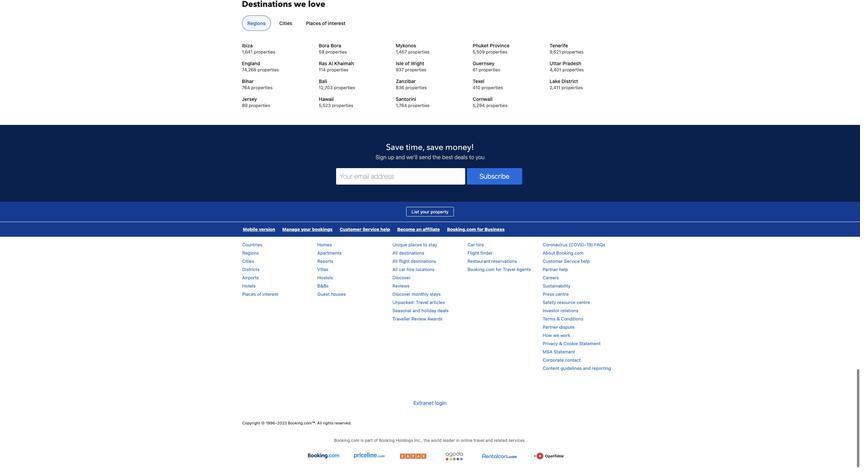 Task type: vqa. For each thing, say whether or not it's contained in the screenshot.
Santorini 1,764 properties
yes



Task type: locate. For each thing, give the bounding box(es) containing it.
1 horizontal spatial for
[[496, 267, 502, 272]]

save time, save money! footer
[[0, 125, 860, 468]]

of inside button
[[322, 20, 327, 26]]

stays
[[430, 291, 441, 297]]

0 horizontal spatial hire
[[407, 267, 415, 272]]

holiday
[[422, 308, 436, 313]]

statement up corporate contact "link"
[[554, 349, 575, 355]]

0 horizontal spatial your
[[301, 227, 311, 232]]

texel 410 properties
[[473, 78, 503, 90]]

ibiza 1,641 properties
[[242, 43, 275, 55]]

is
[[361, 438, 364, 443]]

extranet login link
[[414, 394, 447, 412]]

england
[[242, 60, 260, 66]]

properties up hawaii link
[[334, 85, 355, 90]]

1 horizontal spatial customer service help link
[[543, 259, 590, 264]]

places
[[408, 242, 422, 248]]

help
[[381, 227, 390, 232], [581, 259, 590, 264], [559, 267, 568, 272]]

for down reservations
[[496, 267, 502, 272]]

0 vertical spatial to
[[469, 154, 474, 160]]

traveller review awards link
[[393, 316, 443, 322]]

partner up careers "link"
[[543, 267, 558, 272]]

ibiza
[[242, 43, 253, 48]]

& up msa statement link
[[559, 341, 562, 346]]

cities up ibiza link
[[279, 20, 292, 26]]

list your property
[[412, 209, 449, 215]]

destinations up locations
[[411, 259, 436, 264]]

0 horizontal spatial customer service help link
[[336, 222, 394, 237]]

your right 'list'
[[420, 209, 429, 215]]

0 vertical spatial interest
[[328, 20, 345, 26]]

content guidelines and reporting link
[[543, 366, 611, 371]]

homes
[[317, 242, 332, 248]]

booking.com left is
[[334, 438, 359, 443]]

list your property link
[[406, 207, 454, 217]]

1996–2023
[[266, 421, 287, 425]]

how we work link
[[543, 333, 570, 338]]

1 vertical spatial help
[[581, 259, 590, 264]]

travel up seasonal and holiday deals link
[[416, 300, 428, 305]]

0 vertical spatial discover
[[393, 275, 411, 280]]

and inside "unique places to stay all destinations all flight destinations all car hire locations discover reviews discover monthly stays unpacked: travel articles seasonal and holiday deals traveller review awards"
[[413, 308, 420, 313]]

inc.,
[[414, 438, 422, 443]]

login
[[435, 400, 447, 406]]

booking.com inside navigation
[[447, 227, 476, 232]]

properties down hawaii
[[332, 103, 353, 108]]

1 vertical spatial places
[[242, 291, 256, 297]]

0 horizontal spatial the
[[424, 438, 430, 443]]

service inside coronavirus (covid-19) faqs about booking.com customer service help partner help careers sustainability press centre safety resource centre investor relations terms & conditions partner dispute how we work privacy & cookie statement msa statement corporate contact content guidelines and reporting
[[564, 259, 580, 264]]

save time, save money! sign up and we'll send the best deals to you
[[376, 142, 485, 160]]

travel inside "unique places to stay all destinations all flight destinations all car hire locations discover reviews discover monthly stays unpacked: travel articles seasonal and holiday deals traveller review awards"
[[416, 300, 428, 305]]

1 vertical spatial discover
[[393, 291, 411, 297]]

all flight destinations link
[[393, 259, 436, 264]]

0 vertical spatial customer service help link
[[336, 222, 394, 237]]

1 vertical spatial hire
[[407, 267, 415, 272]]

1 horizontal spatial the
[[433, 154, 441, 160]]

0 horizontal spatial customer
[[340, 227, 362, 232]]

properties up al
[[326, 49, 347, 55]]

1 vertical spatial cities
[[242, 259, 254, 264]]

properties inside ibiza 1,641 properties
[[254, 49, 275, 55]]

properties inside 'lake district 2,411 properties'
[[562, 85, 583, 90]]

places inside button
[[306, 20, 321, 26]]

destinations
[[399, 250, 424, 256], [411, 259, 436, 264]]

affiliate
[[423, 227, 440, 232]]

customer up partner help link
[[543, 259, 563, 264]]

0 horizontal spatial for
[[477, 227, 484, 232]]

navigation containing mobile version
[[240, 222, 509, 237]]

1 horizontal spatial to
[[469, 154, 474, 160]]

4,401
[[550, 67, 561, 72]]

1 vertical spatial interest
[[263, 291, 278, 297]]

reviews
[[393, 283, 410, 289]]

0 vertical spatial your
[[420, 209, 429, 215]]

0 horizontal spatial bora
[[319, 43, 329, 48]]

1 horizontal spatial travel
[[503, 267, 515, 272]]

0 vertical spatial service
[[363, 227, 379, 232]]

destinations up all flight destinations link
[[399, 250, 424, 256]]

al
[[328, 60, 333, 66]]

pradesh
[[563, 60, 581, 66]]

mobile
[[243, 227, 258, 232]]

1 vertical spatial statement
[[554, 349, 575, 355]]

help down about booking.com link in the right bottom of the page
[[559, 267, 568, 272]]

uttar
[[550, 60, 561, 66]]

and right up
[[396, 154, 405, 160]]

subscribe button
[[467, 168, 522, 185]]

properties down district on the top
[[562, 85, 583, 90]]

1 horizontal spatial service
[[564, 259, 580, 264]]

your inside navigation
[[301, 227, 311, 232]]

properties inside zanzibar 836 properties
[[405, 85, 427, 90]]

2 partner from the top
[[543, 324, 558, 330]]

1 horizontal spatial help
[[559, 267, 568, 272]]

discover down reviews link on the left bottom of page
[[393, 291, 411, 297]]

properties inside cornwall 5,294 properties
[[486, 103, 508, 108]]

up
[[388, 154, 394, 160]]

reservations
[[491, 259, 517, 264]]

properties inside phuket province 5,509 properties
[[486, 49, 507, 55]]

booking.com for travel agents link
[[468, 267, 531, 272]]

privacy
[[543, 341, 558, 346]]

villas link
[[317, 267, 328, 272]]

properties up england 74,268 properties
[[254, 49, 275, 55]]

0 vertical spatial help
[[381, 227, 390, 232]]

properties up cornwall 5,294 properties
[[482, 85, 503, 90]]

cornwall link
[[473, 96, 541, 103]]

booking.com image
[[308, 452, 339, 461]]

to inside "unique places to stay all destinations all flight destinations all car hire locations discover reviews discover monthly stays unpacked: travel articles seasonal and holiday deals traveller review awards"
[[423, 242, 427, 248]]

(covid-
[[569, 242, 587, 248]]

bora
[[319, 43, 329, 48], [331, 43, 341, 48]]

kayak image
[[400, 452, 427, 461]]

msa
[[543, 349, 552, 355]]

cornwall 5,294 properties
[[473, 96, 508, 108]]

unique places to stay all destinations all flight destinations all car hire locations discover reviews discover monthly stays unpacked: travel articles seasonal and holiday deals traveller review awards
[[393, 242, 449, 322]]

properties down the bihar
[[251, 85, 273, 90]]

0 horizontal spatial cities
[[242, 259, 254, 264]]

faqs
[[594, 242, 605, 248]]

properties inside bali 12,703 properties
[[334, 85, 355, 90]]

1 horizontal spatial bora
[[331, 43, 341, 48]]

properties down "khaimah"
[[327, 67, 348, 72]]

b&bs link
[[317, 283, 329, 289]]

dispute
[[559, 324, 575, 330]]

and left reporting
[[583, 366, 591, 371]]

msa statement link
[[543, 349, 575, 355]]

customer service help link for partner help
[[543, 259, 590, 264]]

1 horizontal spatial interest
[[328, 20, 345, 26]]

places of interest button
[[301, 15, 351, 31]]

hire
[[476, 242, 484, 248], [407, 267, 415, 272]]

1 vertical spatial your
[[301, 227, 311, 232]]

manage
[[282, 227, 300, 232]]

khaimah
[[334, 60, 354, 66]]

19)
[[587, 242, 593, 248]]

property
[[431, 209, 449, 215]]

0 vertical spatial hire
[[476, 242, 484, 248]]

hire right car
[[407, 267, 415, 272]]

Your email address email field
[[336, 168, 465, 185]]

navigation
[[240, 222, 509, 237]]

and inside coronavirus (covid-19) faqs about booking.com customer service help partner help careers sustainability press centre safety resource centre investor relations terms & conditions partner dispute how we work privacy & cookie statement msa statement corporate contact content guidelines and reporting
[[583, 366, 591, 371]]

travel down reservations
[[503, 267, 515, 272]]

safety resource centre link
[[543, 300, 590, 305]]

0 vertical spatial statement
[[579, 341, 601, 346]]

booking.com up car
[[447, 227, 476, 232]]

extranet
[[414, 400, 434, 406]]

regions
[[247, 20, 266, 26], [242, 250, 259, 256]]

guernsey 61 properties
[[473, 60, 500, 72]]

hire up flight finder link
[[476, 242, 484, 248]]

properties inside guernsey 61 properties
[[479, 67, 500, 72]]

service
[[363, 227, 379, 232], [564, 259, 580, 264]]

booking.com is part of booking holdings inc., the world leader in online travel and related services.
[[334, 438, 526, 443]]

0 vertical spatial for
[[477, 227, 484, 232]]

properties inside the hawaii 5,523 properties
[[332, 103, 353, 108]]

0 horizontal spatial help
[[381, 227, 390, 232]]

all left rights
[[317, 421, 322, 425]]

agoda image
[[442, 452, 466, 461]]

get the free booking.com app now region
[[240, 394, 621, 438]]

1 horizontal spatial customer
[[543, 259, 563, 264]]

centre
[[556, 291, 569, 297], [577, 300, 590, 305]]

1 vertical spatial service
[[564, 259, 580, 264]]

properties down province
[[486, 49, 507, 55]]

properties down cornwall at the right top of the page
[[486, 103, 508, 108]]

your right 'manage' on the left top of page
[[301, 227, 311, 232]]

to left you at the top of the page
[[469, 154, 474, 160]]

properties down guernsey at top right
[[479, 67, 500, 72]]

places right cities button
[[306, 20, 321, 26]]

1 horizontal spatial cities
[[279, 20, 292, 26]]

2 vertical spatial help
[[559, 267, 568, 272]]

0 horizontal spatial deals
[[438, 308, 449, 313]]

0 horizontal spatial places
[[242, 291, 256, 297]]

of inside "countries regions cities districts airports hotels places of interest"
[[257, 291, 261, 297]]

0 vertical spatial places
[[306, 20, 321, 26]]

contact
[[565, 357, 581, 363]]

0 vertical spatial regions
[[247, 20, 266, 26]]

properties down pradesh at the right top of page
[[563, 67, 584, 72]]

statement right cookie
[[579, 341, 601, 346]]

bora bora 59 properties
[[319, 43, 347, 55]]

properties inside england 74,268 properties
[[258, 67, 279, 72]]

places down hotels link
[[242, 291, 256, 297]]

0 horizontal spatial service
[[363, 227, 379, 232]]

discover up the reviews
[[393, 275, 411, 280]]

tenerife
[[550, 43, 568, 48]]

2 horizontal spatial help
[[581, 259, 590, 264]]

homes apartments resorts villas hostels b&bs guest houses
[[317, 242, 346, 297]]

help left become on the top left
[[381, 227, 390, 232]]

deals down "money!"
[[455, 154, 468, 160]]

0 horizontal spatial statement
[[554, 349, 575, 355]]

lake district link
[[550, 78, 618, 85]]

5,523
[[319, 103, 331, 108]]

0 vertical spatial cities
[[279, 20, 292, 26]]

booking.com for business link
[[444, 222, 508, 237]]

1 horizontal spatial hire
[[476, 242, 484, 248]]

santorini link
[[396, 96, 464, 103]]

1 horizontal spatial your
[[420, 209, 429, 215]]

help down 19)
[[581, 259, 590, 264]]

of right isle in the top of the page
[[405, 60, 410, 66]]

cities inside button
[[279, 20, 292, 26]]

uttar pradesh 4,401 properties
[[550, 60, 584, 72]]

traveller
[[393, 316, 410, 322]]

time,
[[406, 142, 425, 153]]

1 vertical spatial centre
[[577, 300, 590, 305]]

customer inside navigation
[[340, 227, 362, 232]]

customer right bookings
[[340, 227, 362, 232]]

bora up 59
[[319, 43, 329, 48]]

all left car
[[393, 267, 398, 272]]

1 vertical spatial customer service help link
[[543, 259, 590, 264]]

regions down countries
[[242, 250, 259, 256]]

of up bora bora 59 properties
[[322, 20, 327, 26]]

booking.com inside coronavirus (covid-19) faqs about booking.com customer service help partner help careers sustainability press centre safety resource centre investor relations terms & conditions partner dispute how we work privacy & cookie statement msa statement corporate contact content guidelines and reporting
[[557, 250, 584, 256]]

send
[[419, 154, 431, 160]]

partner down terms
[[543, 324, 558, 330]]

0 vertical spatial deals
[[455, 154, 468, 160]]

0 vertical spatial travel
[[503, 267, 515, 272]]

customer service help link for become an affiliate
[[336, 222, 394, 237]]

flight finder link
[[468, 250, 493, 256]]

unpacked: travel articles link
[[393, 300, 445, 305]]

0 vertical spatial partner
[[543, 267, 558, 272]]

1 horizontal spatial places
[[306, 20, 321, 26]]

sign
[[376, 154, 387, 160]]

0 horizontal spatial interest
[[263, 291, 278, 297]]

0 vertical spatial customer
[[340, 227, 362, 232]]

the down save
[[433, 154, 441, 160]]

money!
[[445, 142, 474, 153]]

1 vertical spatial travel
[[416, 300, 428, 305]]

properties down jersey
[[249, 103, 270, 108]]

0 horizontal spatial to
[[423, 242, 427, 248]]

all down unique
[[393, 250, 398, 256]]

locations
[[416, 267, 435, 272]]

0 horizontal spatial centre
[[556, 291, 569, 297]]

2 bora from the left
[[331, 43, 341, 48]]

properties up pradesh at the right top of page
[[562, 49, 584, 55]]

the inside save time, save money! sign up and we'll send the best deals to you
[[433, 154, 441, 160]]

properties inside bora bora 59 properties
[[326, 49, 347, 55]]

properties down zanzibar at top left
[[405, 85, 427, 90]]

booking.com down coronavirus (covid-19) faqs link
[[557, 250, 584, 256]]

customer
[[340, 227, 362, 232], [543, 259, 563, 264]]

tab list
[[239, 15, 618, 31]]

1 vertical spatial partner
[[543, 324, 558, 330]]

properties down wight
[[405, 67, 427, 72]]

rentalcars image
[[481, 452, 519, 461]]

cities down regions link
[[242, 259, 254, 264]]

save
[[427, 142, 443, 153]]

of down the airports link
[[257, 291, 261, 297]]

the right the inc.,
[[424, 438, 430, 443]]

and up traveller review awards link
[[413, 308, 420, 313]]

properties down santorini
[[408, 103, 430, 108]]

phuket province 5,509 properties
[[473, 43, 510, 55]]

regions up ibiza
[[247, 20, 266, 26]]

properties inside isle of wight 937 properties
[[405, 67, 427, 72]]

properties up wight
[[408, 49, 430, 55]]

1 vertical spatial the
[[424, 438, 430, 443]]

of right part on the left of the page
[[374, 438, 378, 443]]

deals inside "unique places to stay all destinations all flight destinations all car hire locations discover reviews discover monthly stays unpacked: travel articles seasonal and holiday deals traveller review awards"
[[438, 308, 449, 313]]

1 vertical spatial deals
[[438, 308, 449, 313]]

centre up resource
[[556, 291, 569, 297]]

deals down articles
[[438, 308, 449, 313]]

to
[[469, 154, 474, 160], [423, 242, 427, 248]]

homes link
[[317, 242, 332, 248]]

1 vertical spatial customer
[[543, 259, 563, 264]]

booking.com down restaurant at the bottom of the page
[[468, 267, 495, 272]]

1 vertical spatial regions
[[242, 250, 259, 256]]

1 vertical spatial to
[[423, 242, 427, 248]]

properties up bihar "link"
[[258, 67, 279, 72]]

all
[[393, 250, 398, 256], [393, 259, 398, 264], [393, 267, 398, 272], [317, 421, 322, 425]]

sustainability link
[[543, 283, 571, 289]]

centre up relations
[[577, 300, 590, 305]]

bora up al
[[331, 43, 341, 48]]

& up partner dispute link
[[557, 316, 560, 322]]

to left stay
[[423, 242, 427, 248]]

for left business
[[477, 227, 484, 232]]

0 horizontal spatial travel
[[416, 300, 428, 305]]

1 horizontal spatial deals
[[455, 154, 468, 160]]

hotels link
[[242, 283, 256, 289]]

0 vertical spatial the
[[433, 154, 441, 160]]

1 vertical spatial for
[[496, 267, 502, 272]]

uttar pradesh link
[[550, 60, 618, 67]]

texel link
[[473, 78, 541, 85]]



Task type: describe. For each thing, give the bounding box(es) containing it.
subscribe
[[480, 172, 510, 180]]

version
[[259, 227, 275, 232]]

coronavirus
[[543, 242, 568, 248]]

2 discover from the top
[[393, 291, 411, 297]]

interest inside button
[[328, 20, 345, 26]]

work
[[560, 333, 570, 338]]

partner dispute link
[[543, 324, 575, 330]]

service inside navigation
[[363, 227, 379, 232]]

guest houses link
[[317, 291, 346, 297]]

for inside car hire flight finder restaurant reservations booking.com for travel agents
[[496, 267, 502, 272]]

stay
[[429, 242, 437, 248]]

for inside navigation
[[477, 227, 484, 232]]

1 bora from the left
[[319, 43, 329, 48]]

corporate
[[543, 357, 564, 363]]

isle of wight 937 properties
[[396, 60, 427, 72]]

properties inside bihar 764 properties
[[251, 85, 273, 90]]

bali 12,703 properties
[[319, 78, 355, 90]]

unique
[[393, 242, 407, 248]]

bora bora link
[[319, 42, 387, 49]]

1 vertical spatial destinations
[[411, 259, 436, 264]]

terms & conditions link
[[543, 316, 584, 322]]

tenerife 9,621 properties
[[550, 43, 584, 55]]

1 discover from the top
[[393, 275, 411, 280]]

cities link
[[242, 259, 254, 264]]

89
[[242, 103, 248, 108]]

become an affiliate link
[[394, 222, 443, 237]]

car hire flight finder restaurant reservations booking.com for travel agents
[[468, 242, 531, 272]]

all left flight
[[393, 259, 398, 264]]

your for property
[[420, 209, 429, 215]]

regions inside "countries regions cities districts airports hotels places of interest"
[[242, 250, 259, 256]]

and inside save time, save money! sign up and we'll send the best deals to you
[[396, 154, 405, 160]]

764
[[242, 85, 250, 90]]

flight
[[399, 259, 410, 264]]

properties inside ras al khaimah 114 properties
[[327, 67, 348, 72]]

all destinations link
[[393, 250, 424, 256]]

9,621
[[550, 49, 561, 55]]

booking.com for business
[[447, 227, 505, 232]]

places of interest
[[306, 20, 345, 26]]

help inside navigation
[[381, 227, 390, 232]]

places of interest link
[[242, 291, 278, 297]]

zanzibar link
[[396, 78, 464, 85]]

priceline image
[[354, 452, 385, 461]]

unique places to stay link
[[393, 242, 437, 248]]

phuket
[[473, 43, 489, 48]]

tenerife link
[[550, 42, 618, 49]]

navigation inside "save time, save money!" footer
[[240, 222, 509, 237]]

ras
[[319, 60, 327, 66]]

tab list containing regions
[[239, 15, 618, 31]]

12,703
[[319, 85, 333, 90]]

extranet login
[[414, 400, 447, 406]]

online
[[461, 438, 472, 443]]

hire inside car hire flight finder restaurant reservations booking.com for travel agents
[[476, 242, 484, 248]]

reserved.
[[335, 421, 352, 425]]

conditions
[[561, 316, 584, 322]]

discover link
[[393, 275, 411, 280]]

cookie
[[564, 341, 578, 346]]

partner help link
[[543, 267, 568, 272]]

interest inside "countries regions cities districts airports hotels places of interest"
[[263, 291, 278, 297]]

sustainability
[[543, 283, 571, 289]]

0 vertical spatial centre
[[556, 291, 569, 297]]

2,411
[[550, 85, 560, 90]]

coronavirus (covid-19) faqs link
[[543, 242, 605, 248]]

england link
[[242, 60, 310, 67]]

1 vertical spatial &
[[559, 341, 562, 346]]

and right travel
[[486, 438, 493, 443]]

business
[[485, 227, 505, 232]]

careers link
[[543, 275, 559, 280]]

zanzibar 836 properties
[[396, 78, 427, 90]]

zanzibar
[[396, 78, 416, 84]]

properties inside the jersey 89 properties
[[249, 103, 270, 108]]

mykonos link
[[396, 42, 464, 49]]

press centre link
[[543, 291, 569, 297]]

car hire link
[[468, 242, 484, 248]]

hire inside "unique places to stay all destinations all flight destinations all car hire locations discover reviews discover monthly stays unpacked: travel articles seasonal and holiday deals traveller review awards"
[[407, 267, 415, 272]]

airports link
[[242, 275, 259, 280]]

customer inside coronavirus (covid-19) faqs about booking.com customer service help partner help careers sustainability press centre safety resource centre investor relations terms & conditions partner dispute how we work privacy & cookie statement msa statement corporate contact content guidelines and reporting
[[543, 259, 563, 264]]

an
[[416, 227, 422, 232]]

bali
[[319, 78, 327, 84]]

all inside get the free booking.com app now "region"
[[317, 421, 322, 425]]

unpacked:
[[393, 300, 415, 305]]

properties inside tenerife 9,621 properties
[[562, 49, 584, 55]]

villas
[[317, 267, 328, 272]]

0 vertical spatial destinations
[[399, 250, 424, 256]]

become
[[397, 227, 415, 232]]

all car hire locations link
[[393, 267, 435, 272]]

countries link
[[242, 242, 262, 248]]

0 vertical spatial &
[[557, 316, 560, 322]]

regions inside the regions button
[[247, 20, 266, 26]]

world
[[431, 438, 442, 443]]

1 partner from the top
[[543, 267, 558, 272]]

awards
[[427, 316, 443, 322]]

relations
[[561, 308, 578, 313]]

61
[[473, 67, 478, 72]]

hostels link
[[317, 275, 333, 280]]

hotels
[[242, 283, 256, 289]]

of inside isle of wight 937 properties
[[405, 60, 410, 66]]

copyright
[[242, 421, 260, 425]]

travel inside car hire flight finder restaurant reservations booking.com for travel agents
[[503, 267, 515, 272]]

properties inside santorini 1,764 properties
[[408, 103, 430, 108]]

seasonal and holiday deals link
[[393, 308, 449, 313]]

properties inside mykonos 1,457 properties
[[408, 49, 430, 55]]

booking.com™.
[[288, 421, 316, 425]]

your for bookings
[[301, 227, 311, 232]]

you
[[476, 154, 485, 160]]

cornwall
[[473, 96, 493, 102]]

properties inside "texel 410 properties"
[[482, 85, 503, 90]]

jersey link
[[242, 96, 310, 103]]

opentable image
[[533, 452, 566, 461]]

1 horizontal spatial centre
[[577, 300, 590, 305]]

hawaii link
[[319, 96, 387, 103]]

about
[[543, 250, 555, 256]]

cities inside "countries regions cities districts airports hotels places of interest"
[[242, 259, 254, 264]]

ras al khaimah 114 properties
[[319, 60, 354, 72]]

about booking.com link
[[543, 250, 584, 256]]

deals inside save time, save money! sign up and we'll send the best deals to you
[[455, 154, 468, 160]]

to inside save time, save money! sign up and we'll send the best deals to you
[[469, 154, 474, 160]]

hostels
[[317, 275, 333, 280]]

b&bs
[[317, 283, 329, 289]]

phuket province link
[[473, 42, 541, 49]]

properties inside uttar pradesh 4,401 properties
[[563, 67, 584, 72]]

booking.com inside car hire flight finder restaurant reservations booking.com for travel agents
[[468, 267, 495, 272]]

reporting
[[592, 366, 611, 371]]

how
[[543, 333, 552, 338]]

countries
[[242, 242, 262, 248]]

1 horizontal spatial statement
[[579, 341, 601, 346]]

410
[[473, 85, 480, 90]]

places inside "countries regions cities districts airports hotels places of interest"
[[242, 291, 256, 297]]



